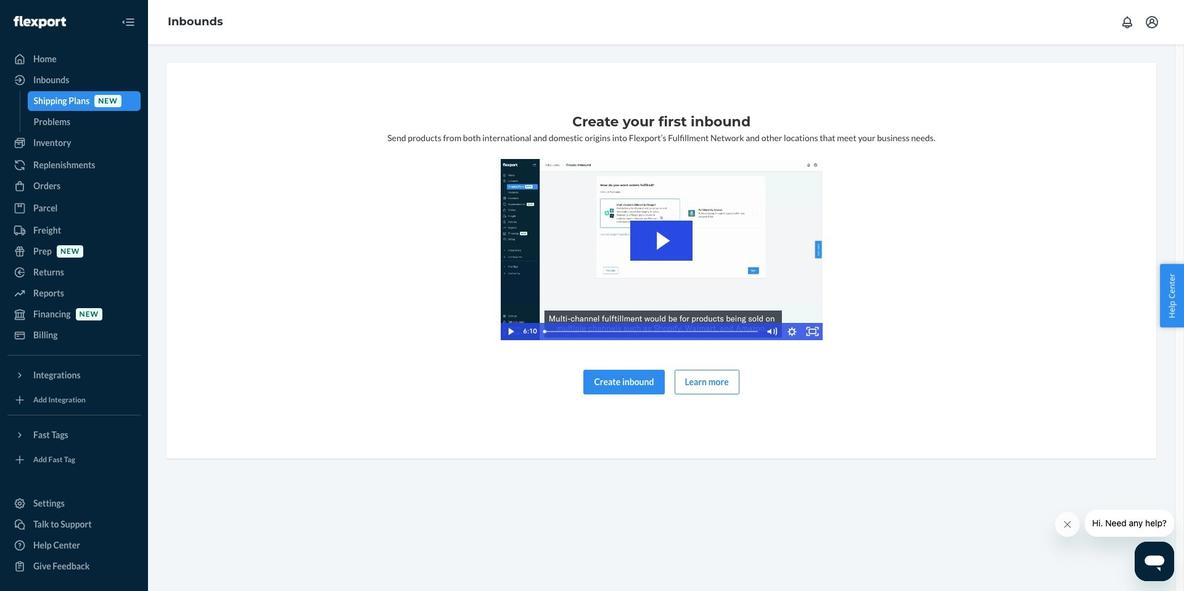 Task type: describe. For each thing, give the bounding box(es) containing it.
close navigation image
[[121, 15, 136, 30]]

open account menu image
[[1145, 15, 1160, 30]]

flexport logo image
[[14, 16, 66, 28]]

video element
[[501, 159, 823, 340]]



Task type: locate. For each thing, give the bounding box(es) containing it.
open notifications image
[[1121, 15, 1135, 30]]

video thumbnail image
[[501, 159, 823, 340], [501, 159, 823, 340]]



Task type: vqa. For each thing, say whether or not it's contained in the screenshot.
close image
no



